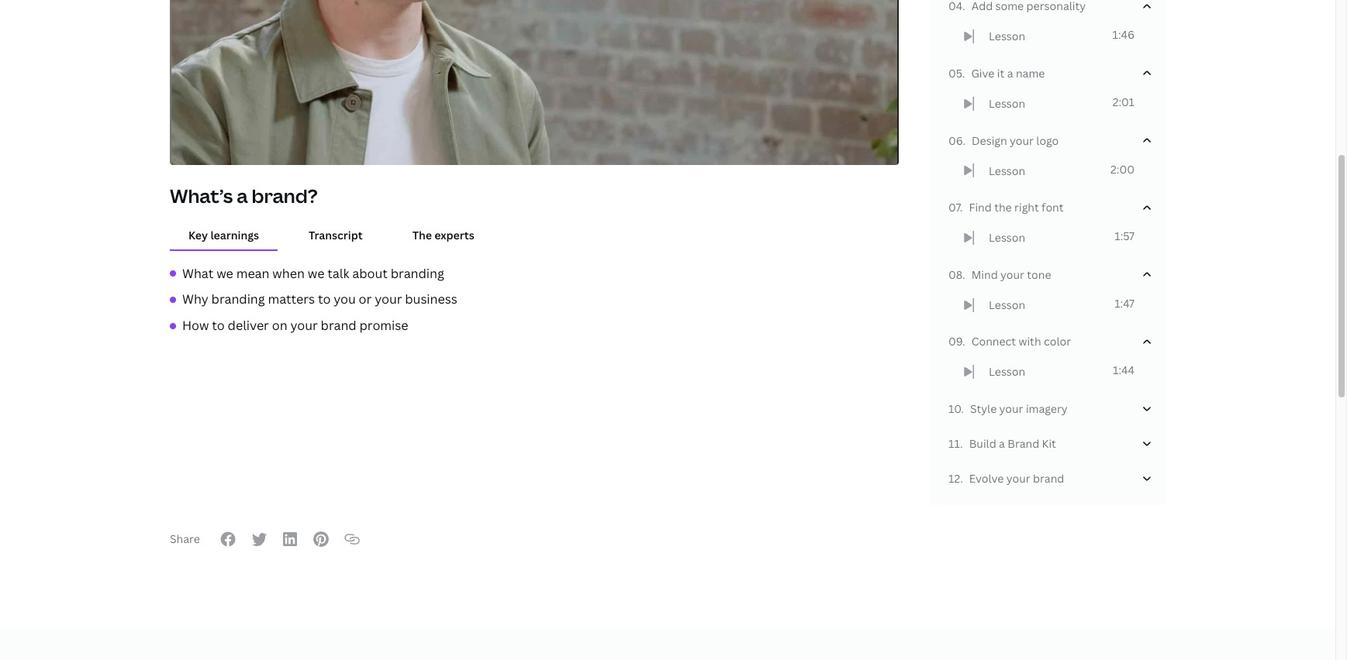 Task type: describe. For each thing, give the bounding box(es) containing it.
key learnings button
[[170, 221, 278, 249]]

11 . build a brand kit
[[949, 437, 1057, 451]]

why
[[182, 291, 208, 308]]

2:00
[[1111, 162, 1135, 177]]

07 . find the right font
[[949, 200, 1064, 215]]

your for 06 . design your logo
[[1010, 133, 1034, 148]]

2 we from the left
[[308, 265, 325, 282]]

. for 06
[[963, 133, 966, 148]]

brand?
[[252, 183, 318, 209]]

lesson for 1:57
[[989, 231, 1026, 245]]

06 . design your logo
[[949, 133, 1059, 148]]

1:44
[[1113, 363, 1135, 378]]

1 horizontal spatial to
[[318, 291, 331, 308]]

1 vertical spatial a
[[237, 183, 248, 209]]

lesson for 2:01
[[989, 96, 1026, 111]]

your right on
[[290, 317, 318, 334]]

05
[[949, 66, 963, 81]]

08
[[949, 267, 963, 282]]

talk
[[328, 265, 349, 282]]

0 vertical spatial branding
[[391, 265, 444, 282]]

05 . give it a name
[[949, 66, 1045, 81]]

font
[[1042, 200, 1064, 215]]

your for 08 . mind your tone
[[1001, 267, 1025, 282]]

the experts button
[[394, 221, 493, 249]]

2:01
[[1113, 95, 1135, 109]]

11
[[949, 437, 961, 451]]

10
[[949, 402, 961, 417]]

tone
[[1027, 267, 1052, 282]]

learnings
[[211, 228, 259, 242]]

. for 09
[[963, 335, 966, 349]]

the
[[995, 200, 1012, 215]]

what
[[182, 265, 214, 282]]

logo
[[1037, 133, 1059, 148]]

on
[[272, 317, 287, 334]]

key learnings
[[189, 228, 259, 242]]

name
[[1016, 66, 1045, 81]]

12 . evolve your brand
[[949, 472, 1065, 486]]

1 horizontal spatial a
[[999, 437, 1005, 451]]

why branding matters to you or your business
[[182, 291, 457, 308]]

0 horizontal spatial to
[[212, 317, 225, 334]]

right
[[1015, 200, 1039, 215]]

lesson for 1:47
[[989, 298, 1026, 312]]

color
[[1044, 335, 1071, 349]]

it
[[998, 66, 1005, 81]]

when
[[273, 265, 305, 282]]

lesson for 1:44
[[989, 365, 1026, 380]]

how
[[182, 317, 209, 334]]

06
[[949, 133, 963, 148]]

1 vertical spatial brand
[[1033, 472, 1065, 486]]

. for 11
[[961, 437, 963, 451]]

about
[[352, 265, 388, 282]]

you
[[334, 291, 356, 308]]

give
[[972, 66, 995, 81]]

imagery
[[1026, 402, 1068, 417]]



Task type: vqa. For each thing, say whether or not it's contained in the screenshot.


Task type: locate. For each thing, give the bounding box(es) containing it.
12
[[949, 472, 961, 486]]

brand down kit
[[1033, 472, 1065, 486]]

key
[[189, 228, 208, 242]]

how to deliver on your brand promise
[[182, 317, 408, 334]]

branding up "business"
[[391, 265, 444, 282]]

a
[[1007, 66, 1014, 81], [237, 183, 248, 209], [999, 437, 1005, 451]]

lesson for 1:46
[[989, 29, 1026, 44]]

what's a brand?
[[170, 183, 318, 209]]

what we mean when we talk about branding
[[182, 265, 444, 282]]

2 horizontal spatial a
[[1007, 66, 1014, 81]]

we right what
[[217, 265, 233, 282]]

0 horizontal spatial branding
[[211, 291, 265, 308]]

your left tone
[[1001, 267, 1025, 282]]

1:47
[[1115, 296, 1135, 311]]

0 vertical spatial to
[[318, 291, 331, 308]]

lesson down the 06 . design your logo
[[989, 163, 1026, 178]]

0 horizontal spatial brand
[[321, 317, 357, 334]]

style
[[970, 402, 997, 417]]

1 horizontal spatial brand
[[1033, 472, 1065, 486]]

the experts
[[412, 228, 475, 242]]

1 horizontal spatial branding
[[391, 265, 444, 282]]

lesson down 08 . mind your tone
[[989, 298, 1026, 312]]

5 lesson from the top
[[989, 298, 1026, 312]]

. for 07
[[960, 200, 963, 215]]

4 lesson from the top
[[989, 231, 1026, 245]]

6 lesson from the top
[[989, 365, 1026, 380]]

deliver
[[228, 317, 269, 334]]

mean
[[236, 265, 270, 282]]

find
[[969, 200, 992, 215]]

0 horizontal spatial a
[[237, 183, 248, 209]]

09
[[949, 335, 963, 349]]

business
[[405, 291, 457, 308]]

0 horizontal spatial we
[[217, 265, 233, 282]]

. for 08
[[963, 267, 966, 282]]

connect
[[972, 335, 1016, 349]]

. for 10
[[961, 402, 964, 417]]

1:46
[[1113, 27, 1135, 42]]

07
[[949, 200, 960, 215]]

experts
[[435, 228, 475, 242]]

1:57
[[1115, 229, 1135, 244]]

08 . mind your tone
[[949, 267, 1052, 282]]

kit
[[1042, 437, 1057, 451]]

a up learnings
[[237, 183, 248, 209]]

matters
[[268, 291, 315, 308]]

2 lesson from the top
[[989, 96, 1026, 111]]

0 vertical spatial brand
[[321, 317, 357, 334]]

1 vertical spatial to
[[212, 317, 225, 334]]

your right style on the bottom right of page
[[1000, 402, 1024, 417]]

the
[[412, 228, 432, 242]]

we
[[217, 265, 233, 282], [308, 265, 325, 282]]

1 lesson from the top
[[989, 29, 1026, 44]]

0 vertical spatial a
[[1007, 66, 1014, 81]]

your left logo
[[1010, 133, 1034, 148]]

with
[[1019, 335, 1042, 349]]

lesson up 'it'
[[989, 29, 1026, 44]]

your right or
[[375, 291, 402, 308]]

lesson
[[989, 29, 1026, 44], [989, 96, 1026, 111], [989, 163, 1026, 178], [989, 231, 1026, 245], [989, 298, 1026, 312], [989, 365, 1026, 380]]

2 vertical spatial a
[[999, 437, 1005, 451]]

your
[[1010, 133, 1034, 148], [1001, 267, 1025, 282], [375, 291, 402, 308], [290, 317, 318, 334], [1000, 402, 1024, 417], [1007, 472, 1031, 486]]

09 . connect with color
[[949, 335, 1071, 349]]

lesson down 'it'
[[989, 96, 1026, 111]]

evolve
[[970, 472, 1004, 486]]

. for 12
[[961, 472, 963, 486]]

lesson down 07 . find the right font on the top right of the page
[[989, 231, 1026, 245]]

. left build
[[961, 437, 963, 451]]

design
[[972, 133, 1008, 148]]

1 we from the left
[[217, 265, 233, 282]]

mind
[[972, 267, 998, 282]]

. left style on the bottom right of page
[[961, 402, 964, 417]]

. left design
[[963, 133, 966, 148]]

or
[[359, 291, 372, 308]]

promise
[[360, 317, 408, 334]]

your right the 'evolve'
[[1007, 472, 1031, 486]]

transcript button
[[290, 221, 381, 249]]

your for 12 . evolve your brand
[[1007, 472, 1031, 486]]

brand
[[321, 317, 357, 334], [1033, 472, 1065, 486]]

1 vertical spatial branding
[[211, 291, 265, 308]]

branding up deliver
[[211, 291, 265, 308]]

1 horizontal spatial we
[[308, 265, 325, 282]]

10 . style your imagery
[[949, 402, 1068, 417]]

branding
[[391, 265, 444, 282], [211, 291, 265, 308]]

. left the 'evolve'
[[961, 472, 963, 486]]

. left find
[[960, 200, 963, 215]]

lesson for 2:00
[[989, 163, 1026, 178]]

we left talk
[[308, 265, 325, 282]]

to right how
[[212, 317, 225, 334]]

.
[[963, 66, 965, 81], [963, 133, 966, 148], [960, 200, 963, 215], [963, 267, 966, 282], [963, 335, 966, 349], [961, 402, 964, 417], [961, 437, 963, 451], [961, 472, 963, 486]]

what's
[[170, 183, 233, 209]]

to left you
[[318, 291, 331, 308]]

. left connect
[[963, 335, 966, 349]]

lesson down 09 . connect with color
[[989, 365, 1026, 380]]

a right build
[[999, 437, 1005, 451]]

to
[[318, 291, 331, 308], [212, 317, 225, 334]]

brand
[[1008, 437, 1040, 451]]

your for 10 . style your imagery
[[1000, 402, 1024, 417]]

3 lesson from the top
[[989, 163, 1026, 178]]

. for 05
[[963, 66, 965, 81]]

build
[[970, 437, 997, 451]]

transcript
[[309, 228, 363, 242]]

. left give in the right of the page
[[963, 66, 965, 81]]

a right 'it'
[[1007, 66, 1014, 81]]

share
[[170, 533, 200, 547]]

. left mind
[[963, 267, 966, 282]]

brand down you
[[321, 317, 357, 334]]



